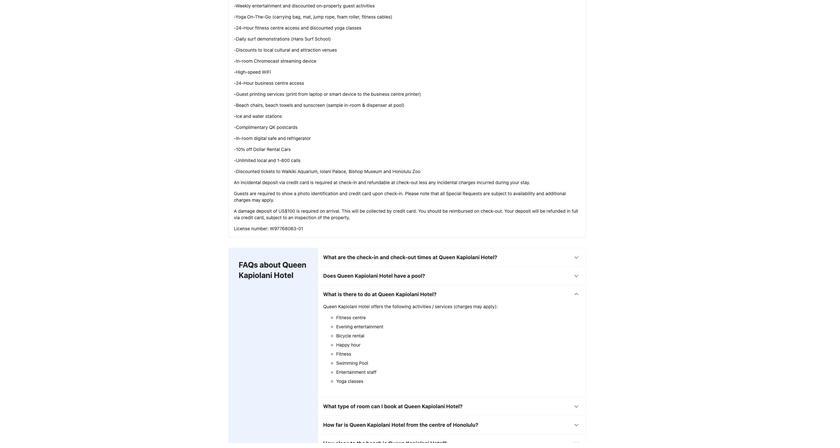 Task type: locate. For each thing, give the bounding box(es) containing it.
2 horizontal spatial in
[[567, 208, 571, 214]]

credit up this
[[349, 191, 361, 196]]

arrival.
[[327, 208, 341, 214]]

2 in- from the top
[[236, 136, 242, 141]]

1 horizontal spatial card
[[362, 191, 372, 196]]

queen
[[439, 255, 456, 261], [283, 261, 307, 270], [338, 273, 354, 279], [379, 292, 395, 298], [324, 304, 337, 310], [405, 404, 421, 410], [350, 423, 366, 428]]

0 horizontal spatial incidental
[[241, 180, 261, 185]]

12 - from the top
[[234, 125, 236, 130]]

0 vertical spatial entertainment
[[252, 3, 282, 8]]

16 - from the top
[[234, 169, 236, 174]]

hotel down "about"
[[274, 271, 294, 280]]

0 horizontal spatial be
[[360, 208, 365, 214]]

0 horizontal spatial are
[[250, 191, 257, 196]]

2 what from the top
[[324, 292, 337, 298]]

how far is queen kapiolani hotel from the centre of honolulu? button
[[318, 416, 586, 435]]

out left less
[[411, 180, 418, 185]]

are inside dropdown button
[[338, 255, 346, 261]]

what are the check-in and check-out times at queen kapiolani hotel?
[[324, 255, 498, 261]]

0 horizontal spatial will
[[352, 208, 359, 214]]

0 vertical spatial services
[[267, 91, 285, 97]]

0 vertical spatial in
[[354, 180, 357, 185]]

0 vertical spatial 24-
[[236, 25, 244, 31]]

how far is queen kapiolani hotel from the centre of honolulu?
[[324, 423, 479, 428]]

1 vertical spatial classes
[[348, 379, 364, 384]]

how
[[324, 423, 335, 428]]

required inside a damage deposit of us$100 is required on arrival. this will be collected by credit card. you should be reimbursed on check-out. your deposit will be refunded in full via credit card, subject to an inspection of the property.
[[301, 208, 319, 214]]

14 - from the top
[[234, 147, 236, 152]]

what for what is there to do at queen kapiolani hotel?
[[324, 292, 337, 298]]

1 vertical spatial fitness
[[337, 352, 352, 357]]

- for -beach chairs, beach towels and sunscreen (sample in-room & dispenser at pool)
[[234, 102, 236, 108]]

1 horizontal spatial be
[[443, 208, 448, 214]]

in.
[[399, 191, 404, 196]]

1 be from the left
[[360, 208, 365, 214]]

24-
[[236, 25, 244, 31], [236, 80, 244, 86]]

is inside how far is queen kapiolani hotel from the centre of honolulu? dropdown button
[[344, 423, 349, 428]]

check- right upon
[[385, 191, 399, 196]]

1 horizontal spatial are
[[338, 255, 346, 261]]

-unlimited local and 1-800 calls
[[234, 158, 301, 163]]

speed
[[248, 69, 261, 75]]

8 - from the top
[[234, 80, 236, 86]]

a inside guests are required to show a photo identification and credit card upon check-in. please note that all special requests are subject to availability and additional charges may apply.
[[294, 191, 297, 196]]

attraction
[[301, 47, 321, 53]]

may left apply):
[[474, 304, 483, 310]]

following
[[393, 304, 412, 310]]

queen up the fitness centre
[[324, 304, 337, 310]]

0 horizontal spatial from
[[299, 91, 308, 97]]

6 - from the top
[[234, 58, 236, 64]]

rental
[[353, 333, 365, 339]]

1 vertical spatial in-
[[236, 136, 242, 141]]

queen up does queen kapiolani hotel have a pool? dropdown button
[[439, 255, 456, 261]]

24- for -24-hour fitness centre access and discounted yoga classes
[[236, 25, 244, 31]]

does
[[324, 273, 336, 279]]

and up does queen kapiolani hotel have a pool?
[[380, 255, 390, 261]]

- for -discounted tickets to waikiki aquarium, iolani palace, bishop museum and honolulu zoo
[[234, 169, 236, 174]]

queen inside what is there to do at queen kapiolani hotel? dropdown button
[[379, 292, 395, 298]]

a
[[234, 208, 237, 214]]

and left 1-
[[268, 158, 276, 163]]

room left can
[[357, 404, 370, 410]]

1 vertical spatial in
[[567, 208, 571, 214]]

0 vertical spatial activities
[[356, 3, 375, 8]]

0 vertical spatial what
[[324, 255, 337, 261]]

1 vertical spatial what
[[324, 292, 337, 298]]

to right smart
[[358, 91, 362, 97]]

cables)
[[377, 14, 393, 19]]

is right far
[[344, 423, 349, 428]]

discounted up school)
[[310, 25, 334, 31]]

check- left your
[[481, 208, 496, 214]]

0 horizontal spatial may
[[252, 197, 261, 203]]

subject down during
[[492, 191, 507, 196]]

on
[[320, 208, 325, 214], [475, 208, 480, 214]]

5 - from the top
[[234, 47, 236, 53]]

out inside dropdown button
[[408, 255, 417, 261]]

centre up demonstrations
[[271, 25, 284, 31]]

2 vertical spatial required
[[301, 208, 319, 214]]

what down does
[[324, 292, 337, 298]]

-24-hour fitness centre access and discounted yoga classes
[[234, 25, 362, 31]]

2 - from the top
[[234, 14, 236, 19]]

deposit up card,
[[256, 208, 272, 214]]

2 vertical spatial in
[[374, 255, 379, 261]]

- for -unlimited local and 1-800 calls
[[234, 158, 236, 163]]

24- down high-
[[236, 80, 244, 86]]

centre down the what type of room can i book at queen kapiolani hotel? dropdown button at the bottom of page
[[429, 423, 446, 428]]

(print
[[286, 91, 297, 97]]

1 vertical spatial a
[[408, 273, 411, 279]]

venues
[[322, 47, 337, 53]]

apply):
[[484, 304, 498, 310]]

1 vertical spatial required
[[258, 191, 275, 196]]

0 vertical spatial subject
[[492, 191, 507, 196]]

1 horizontal spatial from
[[407, 423, 419, 428]]

(charges
[[454, 304, 473, 310]]

0 horizontal spatial entertainment
[[252, 3, 282, 8]]

services right /
[[435, 304, 453, 310]]

0 vertical spatial yoga
[[236, 14, 246, 19]]

0 horizontal spatial charges
[[234, 197, 251, 203]]

2 vertical spatial what
[[324, 404, 337, 410]]

what is there to do at queen kapiolani hotel?
[[324, 292, 437, 298]]

0 vertical spatial fitness
[[337, 315, 352, 321]]

centre up (print
[[275, 80, 289, 86]]

be right should
[[443, 208, 448, 214]]

- for -discounts to local cultural and attraction venues
[[234, 47, 236, 53]]

in inside dropdown button
[[374, 255, 379, 261]]

are for guests are required to show a photo identification and credit card upon check-in. please note that all special requests are subject to availability and additional charges may apply.
[[250, 191, 257, 196]]

1 hour from the top
[[244, 25, 254, 31]]

hotel down what type of room can i book at queen kapiolani hotel? on the bottom of page
[[392, 423, 405, 428]]

1 horizontal spatial incidental
[[438, 180, 458, 185]]

0 vertical spatial out
[[411, 180, 418, 185]]

honolulu
[[393, 169, 412, 174]]

deposit for via
[[263, 180, 278, 185]]

activities
[[356, 3, 375, 8], [413, 304, 432, 310]]

what left type
[[324, 404, 337, 410]]

number:
[[251, 226, 269, 232]]

1 horizontal spatial services
[[435, 304, 453, 310]]

4 - from the top
[[234, 36, 236, 42]]

classes inside accordion control element
[[348, 379, 364, 384]]

a damage deposit of us$100 is required on arrival. this will be collected by credit card. you should be reimbursed on check-out. your deposit will be refunded in full via credit card, subject to an inspection of the property.
[[234, 208, 579, 221]]

1 horizontal spatial activities
[[413, 304, 432, 310]]

may inside guests are required to show a photo identification and credit card upon check-in. please note that all special requests are subject to availability and additional charges may apply.
[[252, 197, 261, 203]]

- for -in-room digital safe and refrigerator
[[234, 136, 236, 141]]

queen inside does queen kapiolani hotel have a pool? dropdown button
[[338, 273, 354, 279]]

in- for -in-room digital safe and refrigerator
[[236, 136, 242, 141]]

access up (print
[[290, 80, 304, 86]]

1 vertical spatial business
[[371, 91, 390, 97]]

what inside dropdown button
[[324, 404, 337, 410]]

- for -weekly entertainment and discounted on-property guest activities
[[234, 3, 236, 8]]

card up photo
[[300, 180, 309, 185]]

1 horizontal spatial device
[[343, 91, 357, 97]]

weekly
[[236, 3, 251, 8]]

dollar
[[254, 147, 266, 152]]

be
[[360, 208, 365, 214], [443, 208, 448, 214], [541, 208, 546, 214]]

local down -10% off dollar rental cars
[[257, 158, 267, 163]]

kapiolani down faqs
[[239, 271, 273, 280]]

of right inspection
[[318, 215, 322, 221]]

0 vertical spatial card
[[300, 180, 309, 185]]

0 vertical spatial may
[[252, 197, 261, 203]]

a for show
[[294, 191, 297, 196]]

1 in- from the top
[[236, 58, 242, 64]]

what are the check-in and check-out times at queen kapiolani hotel? button
[[318, 248, 586, 267]]

are
[[250, 191, 257, 196], [484, 191, 490, 196], [338, 255, 346, 261]]

credit
[[287, 180, 299, 185], [349, 191, 361, 196], [394, 208, 406, 214], [241, 215, 253, 221]]

kapiolani
[[457, 255, 480, 261], [239, 271, 273, 280], [355, 273, 378, 279], [396, 292, 419, 298], [339, 304, 358, 310], [422, 404, 445, 410], [367, 423, 391, 428]]

via
[[279, 180, 285, 185], [234, 215, 240, 221]]

0 vertical spatial access
[[285, 25, 300, 31]]

check- up 'have'
[[391, 255, 408, 261]]

3 be from the left
[[541, 208, 546, 214]]

1 fitness from the top
[[337, 315, 352, 321]]

qk
[[269, 125, 276, 130]]

of right type
[[351, 404, 356, 410]]

bicycle rental
[[337, 333, 365, 339]]

credit inside guests are required to show a photo identification and credit card upon check-in. please note that all special requests are subject to availability and additional charges may apply.
[[349, 191, 361, 196]]

1 vertical spatial may
[[474, 304, 483, 310]]

(carrying
[[273, 14, 292, 19]]

15 - from the top
[[234, 158, 236, 163]]

book
[[385, 404, 397, 410]]

show
[[282, 191, 293, 196]]

1 horizontal spatial in
[[374, 255, 379, 261]]

(sample
[[327, 102, 343, 108]]

1 vertical spatial services
[[435, 304, 453, 310]]

13 - from the top
[[234, 136, 236, 141]]

via down a
[[234, 215, 240, 221]]

to left "an"
[[283, 215, 287, 221]]

1 - from the top
[[234, 3, 236, 8]]

jump
[[314, 14, 324, 19]]

and down mat,
[[301, 25, 309, 31]]

11 - from the top
[[234, 113, 236, 119]]

0 horizontal spatial yoga
[[236, 14, 246, 19]]

10 - from the top
[[234, 102, 236, 108]]

fitness right roller,
[[362, 14, 376, 19]]

7 - from the top
[[234, 69, 236, 75]]

-yoga on-the-go (carrying bag, mat, jump rope, foam roller, fitness cables)
[[234, 14, 393, 19]]

0 horizontal spatial card
[[300, 180, 309, 185]]

access for business
[[290, 80, 304, 86]]

hotel left 'have'
[[380, 273, 393, 279]]

a right show
[[294, 191, 297, 196]]

1 horizontal spatial entertainment
[[354, 324, 384, 330]]

0 vertical spatial a
[[294, 191, 297, 196]]

access down bag,
[[285, 25, 300, 31]]

local up chromecast
[[264, 47, 274, 53]]

what up does
[[324, 255, 337, 261]]

will left refunded
[[533, 208, 539, 214]]

1 horizontal spatial will
[[533, 208, 539, 214]]

requests
[[463, 191, 483, 196]]

incidental down discounted at top
[[241, 180, 261, 185]]

in down the bishop
[[354, 180, 357, 185]]

0 horizontal spatial via
[[234, 215, 240, 221]]

what for what type of room can i book at queen kapiolani hotel?
[[324, 404, 337, 410]]

1 horizontal spatial hotel?
[[447, 404, 463, 410]]

queen inside "faqs about queen kapiolani hotel"
[[283, 261, 307, 270]]

at down honolulu
[[392, 180, 396, 185]]

may inside accordion control element
[[474, 304, 483, 310]]

less
[[419, 180, 428, 185]]

hotel
[[274, 271, 294, 280], [380, 273, 393, 279], [359, 304, 370, 310], [392, 423, 405, 428]]

what type of room can i book at queen kapiolani hotel?
[[324, 404, 463, 410]]

is up inspection
[[297, 208, 300, 214]]

- for -10% off dollar rental cars
[[234, 147, 236, 152]]

device up the in-
[[343, 91, 357, 97]]

to left do
[[358, 292, 363, 298]]

24- for -24-hour business centre access
[[236, 80, 244, 86]]

unlimited
[[236, 158, 256, 163]]

a right 'have'
[[408, 273, 411, 279]]

dispenser
[[367, 102, 387, 108]]

1 vertical spatial local
[[257, 158, 267, 163]]

1 horizontal spatial on
[[475, 208, 480, 214]]

-24-hour business centre access
[[234, 80, 304, 86]]

and right ice
[[244, 113, 251, 119]]

2 hour from the top
[[244, 80, 254, 86]]

charges down guests
[[234, 197, 251, 203]]

be left collected
[[360, 208, 365, 214]]

1 vertical spatial charges
[[234, 197, 251, 203]]

and right towels
[[295, 102, 302, 108]]

on-
[[247, 14, 255, 19]]

in- up high-
[[236, 58, 242, 64]]

entertainment inside accordion control element
[[354, 324, 384, 330]]

entertainment up rental
[[354, 324, 384, 330]]

what inside what is there to do at queen kapiolani hotel? dropdown button
[[324, 292, 337, 298]]

0 horizontal spatial on
[[320, 208, 325, 214]]

1 vertical spatial discounted
[[310, 25, 334, 31]]

centre inside dropdown button
[[429, 423, 446, 428]]

room left &
[[350, 102, 361, 108]]

9 - from the top
[[234, 91, 236, 97]]

1 vertical spatial card
[[362, 191, 372, 196]]

via inside a damage deposit of us$100 is required on arrival. this will be collected by credit card. you should be reimbursed on check-out. your deposit will be refunded in full via credit card, subject to an inspection of the property.
[[234, 215, 240, 221]]

2 on from the left
[[475, 208, 480, 214]]

1 24- from the top
[[236, 25, 244, 31]]

0 horizontal spatial a
[[294, 191, 297, 196]]

queen inside how far is queen kapiolani hotel from the centre of honolulu? dropdown button
[[350, 423, 366, 428]]

is
[[311, 180, 314, 185], [297, 208, 300, 214], [338, 292, 342, 298], [344, 423, 349, 428]]

2 vertical spatial hotel?
[[447, 404, 463, 410]]

required up inspection
[[301, 208, 319, 214]]

1 vertical spatial subject
[[266, 215, 282, 221]]

may left apply.
[[252, 197, 261, 203]]

queen right far
[[350, 423, 366, 428]]

2 horizontal spatial hotel?
[[481, 255, 498, 261]]

subject inside guests are required to show a photo identification and credit card upon check-in. please note that all special requests are subject to availability and additional charges may apply.
[[492, 191, 507, 196]]

1 horizontal spatial fitness
[[362, 14, 376, 19]]

classes down roller,
[[346, 25, 362, 31]]

access for fitness
[[285, 25, 300, 31]]

0 vertical spatial charges
[[459, 180, 476, 185]]

faqs
[[239, 261, 258, 270]]

an
[[234, 180, 240, 185]]

1 vertical spatial via
[[234, 215, 240, 221]]

1 vertical spatial out
[[408, 255, 417, 261]]

additional
[[546, 191, 567, 196]]

be left refunded
[[541, 208, 546, 214]]

high-
[[236, 69, 248, 75]]

a inside does queen kapiolani hotel have a pool? dropdown button
[[408, 273, 411, 279]]

1 horizontal spatial a
[[408, 273, 411, 279]]

0 vertical spatial business
[[255, 80, 274, 86]]

1 vertical spatial access
[[290, 80, 304, 86]]

2 fitness from the top
[[337, 352, 352, 357]]

1 vertical spatial 24-
[[236, 80, 244, 86]]

1 what from the top
[[324, 255, 337, 261]]

1 horizontal spatial subject
[[492, 191, 507, 196]]

0 horizontal spatial activities
[[356, 3, 375, 8]]

3 - from the top
[[234, 25, 236, 31]]

special
[[447, 191, 462, 196]]

1 incidental from the left
[[241, 180, 261, 185]]

1 horizontal spatial business
[[371, 91, 390, 97]]

water
[[253, 113, 264, 119]]

0 vertical spatial local
[[264, 47, 274, 53]]

activities left /
[[413, 304, 432, 310]]

far
[[336, 423, 343, 428]]

services inside accordion control element
[[435, 304, 453, 310]]

0 horizontal spatial fitness
[[255, 25, 269, 31]]

room up off on the top of the page
[[242, 136, 253, 141]]

at
[[389, 102, 393, 108], [334, 180, 338, 185], [392, 180, 396, 185], [433, 255, 438, 261], [372, 292, 377, 298], [398, 404, 403, 410]]

yoga down entertainment
[[337, 379, 347, 384]]

queen up offers
[[379, 292, 395, 298]]

charges inside guests are required to show a photo identification and credit card upon check-in. please note that all special requests are subject to availability and additional charges may apply.
[[234, 197, 251, 203]]

deposit down tickets
[[263, 180, 278, 185]]

does queen kapiolani hotel have a pool?
[[324, 273, 426, 279]]

3 what from the top
[[324, 404, 337, 410]]

license
[[234, 226, 250, 232]]

in inside a damage deposit of us$100 is required on arrival. this will be collected by credit card. you should be reimbursed on check-out. your deposit will be refunded in full via credit card, subject to an inspection of the property.
[[567, 208, 571, 214]]

museum
[[365, 169, 383, 174]]

hotel down do
[[359, 304, 370, 310]]

business up dispenser
[[371, 91, 390, 97]]

1 horizontal spatial yoga
[[337, 379, 347, 384]]

0 vertical spatial hour
[[244, 25, 254, 31]]

- for -daily surf demonstrations (hans surf school)
[[234, 36, 236, 42]]

on left arrival.
[[320, 208, 325, 214]]

0 horizontal spatial subject
[[266, 215, 282, 221]]

800
[[282, 158, 290, 163]]

0 vertical spatial in-
[[236, 58, 242, 64]]

1 vertical spatial yoga
[[337, 379, 347, 384]]

may
[[252, 197, 261, 203], [474, 304, 483, 310]]

1 vertical spatial from
[[407, 423, 419, 428]]

2 horizontal spatial be
[[541, 208, 546, 214]]

0 vertical spatial discounted
[[292, 3, 316, 8]]

fitness for fitness centre
[[337, 315, 352, 321]]

card.
[[407, 208, 417, 214]]

is left there at the bottom left
[[338, 292, 342, 298]]

1 on from the left
[[320, 208, 325, 214]]

1 vertical spatial activities
[[413, 304, 432, 310]]

charges
[[459, 180, 476, 185], [234, 197, 251, 203]]

hour
[[244, 25, 254, 31], [244, 80, 254, 86]]

property.
[[331, 215, 350, 221]]

services up beach
[[267, 91, 285, 97]]

does queen kapiolani hotel have a pool? button
[[318, 267, 586, 285]]

from right (print
[[299, 91, 308, 97]]

required up apply.
[[258, 191, 275, 196]]

what inside what are the check-in and check-out times at queen kapiolani hotel? dropdown button
[[324, 255, 337, 261]]

2 24- from the top
[[236, 80, 244, 86]]

1 vertical spatial hotel?
[[421, 292, 437, 298]]

fitness up evening
[[337, 315, 352, 321]]

1 vertical spatial device
[[343, 91, 357, 97]]

and left additional
[[537, 191, 545, 196]]

0 horizontal spatial device
[[303, 58, 317, 64]]

kapiolani inside "faqs about queen kapiolani hotel"
[[239, 271, 273, 280]]

10%
[[236, 147, 245, 152]]

1 horizontal spatial may
[[474, 304, 483, 310]]

printer)
[[406, 91, 421, 97]]

1 vertical spatial hour
[[244, 80, 254, 86]]

device
[[303, 58, 317, 64], [343, 91, 357, 97]]

in left full at the top
[[567, 208, 571, 214]]

on right reimbursed
[[475, 208, 480, 214]]

in up does queen kapiolani hotel have a pool?
[[374, 255, 379, 261]]

queen up how far is queen kapiolani hotel from the centre of honolulu?
[[405, 404, 421, 410]]

room inside dropdown button
[[357, 404, 370, 410]]

laptop
[[310, 91, 323, 97]]

and
[[283, 3, 291, 8], [301, 25, 309, 31], [292, 47, 300, 53], [295, 102, 302, 108], [244, 113, 251, 119], [278, 136, 286, 141], [268, 158, 276, 163], [384, 169, 392, 174], [359, 180, 366, 185], [340, 191, 348, 196], [537, 191, 545, 196], [380, 255, 390, 261]]

offers
[[371, 304, 384, 310]]

business down wifi
[[255, 80, 274, 86]]

via up show
[[279, 180, 285, 185]]



Task type: vqa. For each thing, say whether or not it's contained in the screenshot.
right stay
no



Task type: describe. For each thing, give the bounding box(es) containing it.
cars
[[281, 147, 291, 152]]

0 vertical spatial classes
[[346, 25, 362, 31]]

hour for fitness
[[244, 25, 254, 31]]

swimming
[[337, 361, 358, 366]]

demonstrations
[[257, 36, 290, 42]]

there
[[344, 292, 357, 298]]

0 vertical spatial fitness
[[362, 14, 376, 19]]

kapiolani up the fitness centre
[[339, 304, 358, 310]]

required inside guests are required to show a photo identification and credit card upon check-in. please note that all special requests are subject to availability and additional charges may apply.
[[258, 191, 275, 196]]

-guest printing services (print from laptop or smart device to the business centre printer)
[[234, 91, 421, 97]]

hotel inside how far is queen kapiolani hotel from the centre of honolulu? dropdown button
[[392, 423, 405, 428]]

calls
[[291, 158, 301, 163]]

1 vertical spatial fitness
[[255, 25, 269, 31]]

at left pool)
[[389, 102, 393, 108]]

-discounted tickets to waikiki aquarium, iolani palace, bishop museum and honolulu zoo
[[234, 169, 421, 174]]

kapiolani up do
[[355, 273, 378, 279]]

chromecast
[[254, 58, 280, 64]]

go
[[265, 14, 271, 19]]

centre up pool)
[[391, 91, 405, 97]]

queen inside what are the check-in and check-out times at queen kapiolani hotel? dropdown button
[[439, 255, 456, 261]]

beach
[[236, 102, 249, 108]]

01
[[299, 226, 304, 232]]

hotel inside "faqs about queen kapiolani hotel"
[[274, 271, 294, 280]]

what for what are the check-in and check-out times at queen kapiolani hotel?
[[324, 255, 337, 261]]

2 will from the left
[[533, 208, 539, 214]]

0 vertical spatial device
[[303, 58, 317, 64]]

card inside guests are required to show a photo identification and credit card upon check-in. please note that all special requests are subject to availability and additional charges may apply.
[[362, 191, 372, 196]]

- for -guest printing services (print from laptop or smart device to the business centre printer)
[[234, 91, 236, 97]]

a for have
[[408, 273, 411, 279]]

to inside a damage deposit of us$100 is required on arrival. this will be collected by credit card. you should be reimbursed on check-out. your deposit will be refunded in full via credit card, subject to an inspection of the property.
[[283, 215, 287, 221]]

fitness centre
[[337, 315, 366, 321]]

out.
[[496, 208, 504, 214]]

-beach chairs, beach towels and sunscreen (sample in-room & dispenser at pool)
[[234, 102, 405, 108]]

- for -in-room chromecast streaming device
[[234, 58, 236, 64]]

refundable
[[368, 180, 390, 185]]

- for -24-hour fitness centre access and discounted yoga classes
[[234, 25, 236, 31]]

us$100
[[279, 208, 296, 214]]

0 vertical spatial required
[[315, 180, 333, 185]]

-in-room chromecast streaming device
[[234, 58, 317, 64]]

credit down waikiki
[[287, 180, 299, 185]]

-daily surf demonstrations (hans surf school)
[[234, 36, 331, 42]]

guests are required to show a photo identification and credit card upon check-in. please note that all special requests are subject to availability and additional charges may apply.
[[234, 191, 567, 203]]

deposit right your
[[516, 208, 531, 214]]

queen inside the what type of room can i book at queen kapiolani hotel? dropdown button
[[405, 404, 421, 410]]

check- inside guests are required to show a photo identification and credit card upon check-in. please note that all special requests are subject to availability and additional charges may apply.
[[385, 191, 399, 196]]

hotel inside does queen kapiolani hotel have a pool? dropdown button
[[380, 273, 393, 279]]

note
[[421, 191, 430, 196]]

guests
[[234, 191, 249, 196]]

rental
[[267, 147, 280, 152]]

chairs,
[[250, 102, 264, 108]]

kapiolani up does queen kapiolani hotel have a pool? dropdown button
[[457, 255, 480, 261]]

iolani
[[320, 169, 331, 174]]

staff
[[367, 370, 377, 375]]

surf
[[248, 36, 256, 42]]

yoga inside accordion control element
[[337, 379, 347, 384]]

do
[[365, 292, 371, 298]]

of left us$100
[[273, 208, 278, 214]]

-high-speed wifi
[[234, 69, 271, 75]]

guest
[[236, 91, 249, 97]]

and down '(hans'
[[292, 47, 300, 53]]

collected
[[367, 208, 386, 214]]

- for -high-speed wifi
[[234, 69, 236, 75]]

apply.
[[262, 197, 275, 203]]

check- down honolulu
[[397, 180, 411, 185]]

to left show
[[277, 191, 281, 196]]

i
[[382, 404, 383, 410]]

photo
[[298, 191, 310, 196]]

0 horizontal spatial hotel?
[[421, 292, 437, 298]]

reimbursed
[[450, 208, 473, 214]]

is inside a damage deposit of us$100 is required on arrival. this will be collected by credit card. you should be reimbursed on check-out. your deposit will be refunded in full via credit card, subject to an inspection of the property.
[[297, 208, 300, 214]]

to inside what is there to do at queen kapiolani hotel? dropdown button
[[358, 292, 363, 298]]

rope,
[[325, 14, 336, 19]]

are for what are the check-in and check-out times at queen kapiolani hotel?
[[338, 255, 346, 261]]

property
[[324, 3, 342, 8]]

hour for business
[[244, 80, 254, 86]]

discounts
[[236, 47, 257, 53]]

roller,
[[349, 14, 361, 19]]

to down your
[[508, 191, 513, 196]]

is down aquarium,
[[311, 180, 314, 185]]

from inside dropdown button
[[407, 423, 419, 428]]

the inside a damage deposit of us$100 is required on arrival. this will be collected by credit card. you should be reimbursed on check-out. your deposit will be refunded in full via credit card, subject to an inspection of the property.
[[323, 215, 330, 221]]

any
[[429, 180, 436, 185]]

and up an incidental deposit via credit card is required at check-in and refundable at check-out less any incidental charges incurred during your stay.
[[384, 169, 392, 174]]

should
[[428, 208, 442, 214]]

2 horizontal spatial are
[[484, 191, 490, 196]]

evening
[[337, 324, 353, 330]]

check- inside a damage deposit of us$100 is required on arrival. this will be collected by credit card. you should be reimbursed on check-out. your deposit will be refunded in full via credit card, subject to an inspection of the property.
[[481, 208, 496, 214]]

postcards
[[277, 125, 298, 130]]

1 horizontal spatial charges
[[459, 180, 476, 185]]

- for -yoga on-the-go (carrying bag, mat, jump rope, foam roller, fitness cables)
[[234, 14, 236, 19]]

1 horizontal spatial via
[[279, 180, 285, 185]]

sunscreen
[[304, 102, 325, 108]]

subject inside a damage deposit of us$100 is required on arrival. this will be collected by credit card. you should be reimbursed on check-out. your deposit will be refunded in full via credit card, subject to an inspection of the property.
[[266, 215, 282, 221]]

off
[[246, 147, 252, 152]]

- for -complimentary qk postcards
[[234, 125, 236, 130]]

at right times
[[433, 255, 438, 261]]

and up (carrying
[[283, 3, 291, 8]]

check- down palace, on the top of the page
[[339, 180, 354, 185]]

at right book at the bottom left of the page
[[398, 404, 403, 410]]

activities inside accordion control element
[[413, 304, 432, 310]]

what is there to do at queen kapiolani hotel? button
[[318, 286, 586, 304]]

palace,
[[333, 169, 348, 174]]

to right tickets
[[276, 169, 281, 174]]

bicycle
[[337, 333, 352, 339]]

smart
[[330, 91, 342, 97]]

2 be from the left
[[443, 208, 448, 214]]

credit right by
[[394, 208, 406, 214]]

entertainment
[[337, 370, 366, 375]]

tickets
[[261, 169, 275, 174]]

surf
[[305, 36, 314, 42]]

waikiki
[[282, 169, 297, 174]]

and right safe
[[278, 136, 286, 141]]

0 horizontal spatial business
[[255, 80, 274, 86]]

(hans
[[291, 36, 304, 42]]

refunded
[[547, 208, 566, 214]]

1 will from the left
[[352, 208, 359, 214]]

/
[[433, 304, 434, 310]]

bag,
[[293, 14, 302, 19]]

at right do
[[372, 292, 377, 298]]

have
[[394, 273, 406, 279]]

yoga
[[335, 25, 345, 31]]

this
[[342, 208, 351, 214]]

- for -24-hour business centre access
[[234, 80, 236, 86]]

of left honolulu?
[[447, 423, 452, 428]]

and up this
[[340, 191, 348, 196]]

w97768083-
[[270, 226, 299, 232]]

at down palace, on the top of the page
[[334, 180, 338, 185]]

mat,
[[303, 14, 313, 19]]

kapiolani down can
[[367, 423, 391, 428]]

room down the 'discounts'
[[242, 58, 253, 64]]

0 horizontal spatial services
[[267, 91, 285, 97]]

evening entertainment
[[337, 324, 384, 330]]

kapiolani up queen kapiolani hotel offers the following activities / services (charges may apply): at bottom
[[396, 292, 419, 298]]

to up chromecast
[[258, 47, 263, 53]]

centre up evening entertainment
[[353, 315, 366, 321]]

kapiolani up how far is queen kapiolani hotel from the centre of honolulu? dropdown button on the bottom of page
[[422, 404, 445, 410]]

is inside what is there to do at queen kapiolani hotel? dropdown button
[[338, 292, 342, 298]]

deposit for of
[[256, 208, 272, 214]]

on-
[[317, 3, 324, 8]]

yoga classes
[[337, 379, 364, 384]]

all
[[441, 191, 445, 196]]

0 vertical spatial from
[[299, 91, 308, 97]]

0 horizontal spatial in
[[354, 180, 357, 185]]

credit down the damage
[[241, 215, 253, 221]]

accordion control element
[[318, 248, 586, 444]]

times
[[418, 255, 432, 261]]

and down the bishop
[[359, 180, 366, 185]]

bishop
[[349, 169, 363, 174]]

fitness for fitness
[[337, 352, 352, 357]]

type
[[338, 404, 349, 410]]

in- for -in-room chromecast streaming device
[[236, 58, 242, 64]]

and inside dropdown button
[[380, 255, 390, 261]]

complimentary
[[236, 125, 268, 130]]

streaming
[[281, 58, 302, 64]]

check- up does queen kapiolani hotel have a pool?
[[357, 255, 374, 261]]

incurred
[[477, 180, 495, 185]]

- for -ice and water stations
[[234, 113, 236, 119]]

an incidental deposit via credit card is required at check-in and refundable at check-out less any incidental charges incurred during your stay.
[[234, 180, 531, 185]]

happy
[[337, 343, 350, 348]]

stations
[[266, 113, 282, 119]]

aquarium,
[[298, 169, 319, 174]]

2 incidental from the left
[[438, 180, 458, 185]]

entertainment staff
[[337, 370, 377, 375]]

-10% off dollar rental cars
[[234, 147, 291, 152]]



